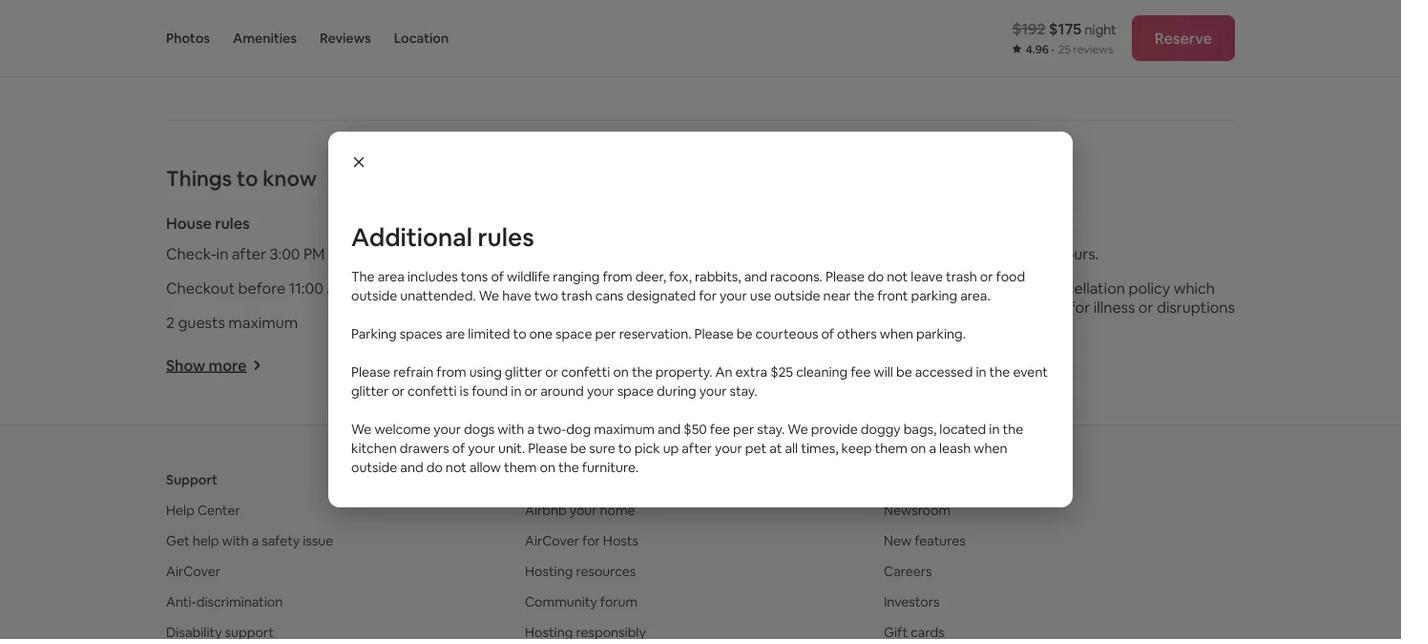 Task type: locate. For each thing, give the bounding box(es) containing it.
1 horizontal spatial fee
[[851, 364, 871, 381]]

show more down the parking.
[[889, 359, 970, 379]]

2 vertical spatial on
[[540, 459, 556, 477]]

airbnb your home
[[525, 502, 636, 519]]

2 vertical spatial a
[[252, 532, 259, 550]]

1 horizontal spatial confetti
[[561, 364, 611, 381]]

hosting for hosting resources
[[525, 563, 573, 580]]

show more button down guests
[[166, 356, 262, 375]]

2 horizontal spatial a
[[929, 440, 937, 457]]

welcome
[[375, 421, 431, 438]]

front
[[878, 287, 909, 305]]

1 horizontal spatial more
[[570, 356, 608, 375]]

be up extra
[[737, 326, 753, 343]]

more down 2 guests maximum
[[209, 356, 247, 375]]

your up aircover for hosts
[[570, 502, 597, 519]]

and down drawers
[[400, 459, 424, 477]]

policy
[[1129, 279, 1171, 298]]

cancellation down hours. on the top right
[[1041, 279, 1126, 298]]

after down '$50'
[[682, 440, 712, 457]]

please up near
[[826, 268, 865, 285]]

0 horizontal spatial show more
[[166, 356, 247, 375]]

aircover for aircover for hosts
[[525, 532, 580, 550]]

2 horizontal spatial we
[[788, 421, 808, 438]]

your right around on the left bottom
[[587, 383, 615, 400]]

rules for additional rules
[[478, 221, 534, 253]]

0 vertical spatial of
[[491, 268, 504, 285]]

fee right '$50'
[[710, 421, 730, 438]]

show more
[[166, 356, 247, 375], [528, 356, 608, 375], [889, 359, 970, 379]]

cans
[[596, 287, 624, 305]]

0 horizontal spatial not
[[446, 459, 467, 477]]

0 vertical spatial when
[[880, 326, 914, 343]]

parking.
[[917, 326, 966, 343]]

when down located
[[974, 440, 1008, 457]]

at
[[770, 440, 782, 457]]

1 vertical spatial trash
[[561, 287, 593, 305]]

confetti up around on the left bottom
[[561, 364, 611, 381]]

the inside review the host's full cancellation policy which applies even if you cancel for illness or disruptions caused by covid-19.
[[943, 279, 966, 298]]

1 horizontal spatial per
[[733, 421, 754, 438]]

0 horizontal spatial glitter
[[351, 383, 389, 400]]

alarm down camera/recording
[[657, 279, 697, 298]]

0 vertical spatial alarm
[[657, 279, 697, 298]]

show more for alarm
[[528, 356, 608, 375]]

0 vertical spatial with
[[498, 421, 525, 438]]

we down tons
[[479, 287, 499, 305]]

more down the parking.
[[932, 359, 970, 379]]

superhosts are experienced, highly rated hosts who are committed to providing great stays for guests.
[[166, 30, 553, 72]]

to left pick
[[618, 440, 632, 457]]

0 horizontal spatial space
[[556, 326, 592, 343]]

check-
[[166, 244, 216, 264]]

1 horizontal spatial maximum
[[594, 421, 655, 438]]

be
[[737, 326, 753, 343], [897, 364, 913, 381], [570, 440, 587, 457]]

more for alarm
[[570, 356, 608, 375]]

hosting up "airbnb"
[[525, 472, 575, 489]]

2 vertical spatial and
[[400, 459, 424, 477]]

from up cans
[[603, 268, 633, 285]]

1 vertical spatial per
[[733, 421, 754, 438]]

ranging
[[553, 268, 600, 285]]

the left if
[[943, 279, 966, 298]]

cancellation up 'host's'
[[924, 244, 1008, 264]]

0 horizontal spatial rules
[[215, 214, 250, 233]]

or up area.
[[980, 268, 994, 285]]

covid-
[[964, 317, 1017, 337]]

0 horizontal spatial with
[[222, 532, 249, 550]]

for down rated
[[417, 53, 438, 72]]

house
[[166, 214, 212, 233]]

for down 'rabbits,'
[[699, 287, 717, 305]]

them down doggy
[[875, 440, 908, 457]]

aircover up "anti-"
[[166, 563, 221, 580]]

stay. up at
[[757, 421, 785, 438]]

from up the is
[[437, 364, 467, 381]]

for left the illness
[[1070, 298, 1091, 317]]

a left two-
[[527, 421, 535, 438]]

1 horizontal spatial rules
[[478, 221, 534, 253]]

of left others
[[822, 326, 835, 343]]

from
[[603, 268, 633, 285], [437, 364, 467, 381]]

outside down kitchen
[[351, 459, 397, 477]]

with
[[498, 421, 525, 438], [222, 532, 249, 550]]

2 vertical spatial of
[[452, 440, 465, 457]]

area
[[378, 268, 405, 285]]

show down caused
[[889, 359, 929, 379]]

1 vertical spatial aircover
[[166, 563, 221, 580]]

and up up at the bottom of page
[[658, 421, 681, 438]]

show down 2
[[166, 356, 205, 375]]

show more button up around on the left bottom
[[528, 356, 623, 375]]

show up around on the left bottom
[[528, 356, 567, 375]]

1 horizontal spatial space
[[617, 383, 654, 400]]

0 vertical spatial space
[[556, 326, 592, 343]]

on down the bags,
[[911, 440, 927, 457]]

1 horizontal spatial show
[[528, 356, 567, 375]]

we up all
[[788, 421, 808, 438]]

not up front
[[887, 268, 908, 285]]

1 horizontal spatial with
[[498, 421, 525, 438]]

1 horizontal spatial show more button
[[528, 356, 623, 375]]

trash up area.
[[946, 268, 978, 285]]

area.
[[961, 287, 991, 305]]

confetti
[[561, 364, 611, 381], [408, 383, 457, 400]]

are left limited
[[446, 326, 465, 343]]

are right 'who'
[[531, 30, 553, 49]]

when
[[880, 326, 914, 343], [974, 440, 1008, 457]]

rules up wildlife
[[478, 221, 534, 253]]

hours.
[[1056, 244, 1099, 264]]

smoke
[[528, 313, 576, 333]]

2 hosting from the top
[[525, 563, 573, 580]]

reserve
[[1155, 28, 1213, 48]]

things
[[166, 165, 232, 192]]

of down dogs
[[452, 440, 465, 457]]

1 vertical spatial cancellation
[[1041, 279, 1126, 298]]

committed
[[166, 53, 245, 72]]

others
[[837, 326, 877, 343]]

are
[[249, 30, 271, 49], [531, 30, 553, 49], [446, 326, 465, 343]]

not left allow
[[446, 459, 467, 477]]

0 horizontal spatial when
[[880, 326, 914, 343]]

additional rules
[[351, 221, 534, 253]]

newsroom link
[[884, 502, 951, 519]]

investors
[[884, 593, 940, 611]]

in right 'accessed'
[[976, 364, 987, 381]]

new features
[[884, 532, 966, 550]]

smoke alarm
[[528, 313, 618, 333]]

accessed
[[915, 364, 973, 381]]

0 horizontal spatial and
[[400, 459, 424, 477]]

1 hosting from the top
[[525, 472, 575, 489]]

·
[[1052, 42, 1055, 57]]

sure
[[589, 440, 616, 457]]

features
[[915, 532, 966, 550]]

on down two-
[[540, 459, 556, 477]]

carbon monoxide alarm
[[528, 279, 697, 298]]

2 horizontal spatial and
[[744, 268, 768, 285]]

0 horizontal spatial aircover
[[166, 563, 221, 580]]

0 horizontal spatial per
[[595, 326, 616, 343]]

camera/recording
[[589, 244, 716, 264]]

when down the applies
[[880, 326, 914, 343]]

alarm down cans
[[579, 313, 618, 333]]

1 horizontal spatial be
[[737, 326, 753, 343]]

anti-discrimination link
[[166, 593, 283, 611]]

1 vertical spatial not
[[446, 459, 467, 477]]

aircover
[[525, 532, 580, 550], [166, 563, 221, 580]]

a left leash
[[929, 440, 937, 457]]

parking
[[911, 287, 958, 305]]

are inside the area includes tons of wildlife ranging from deer, fox, rabbits, and racoons. please do not leave trash or food outside unattended. we have two trash cans designated for your use outside near the front parking area. parking spaces are limited to one space per reservation. please be courteous of others when parking. please refrain from using glitter or confetti on the property. an extra $25 cleaning fee will be accessed in the event glitter or confetti is found in or around your space during your stay. we welcome your dogs with a two-dog maximum and $50 fee per stay. we provide doggy bags, located in the kitchen drawers of your unit. please be sure to pick up after your pet at all times, keep them on a leash when outside and do not allow them on the furniture.
[[446, 326, 465, 343]]

1 horizontal spatial do
[[868, 268, 884, 285]]

0 vertical spatial them
[[875, 440, 908, 457]]

1 vertical spatial from
[[437, 364, 467, 381]]

1 horizontal spatial and
[[658, 421, 681, 438]]

do up front
[[868, 268, 884, 285]]

1 horizontal spatial not
[[887, 268, 908, 285]]

carbon
[[528, 279, 580, 298]]

aircover down "airbnb"
[[525, 532, 580, 550]]

amenities
[[233, 30, 297, 47]]

with up unit.
[[498, 421, 525, 438]]

house rules
[[166, 214, 250, 233]]

1 vertical spatial on
[[911, 440, 927, 457]]

rules inside 'dialog'
[[478, 221, 534, 253]]

1 vertical spatial and
[[658, 421, 681, 438]]

them down unit.
[[504, 459, 537, 477]]

glitter up welcome
[[351, 383, 389, 400]]

trash down ranging
[[561, 287, 593, 305]]

2 horizontal spatial on
[[911, 440, 927, 457]]

be right will
[[897, 364, 913, 381]]

0 vertical spatial after
[[232, 244, 266, 264]]

the down reservation.
[[632, 364, 653, 381]]

fox,
[[669, 268, 692, 285]]

0 vertical spatial on
[[613, 364, 629, 381]]

0 vertical spatial aircover
[[525, 532, 580, 550]]

after up checkout before 11:00 am
[[232, 244, 266, 264]]

or up around on the left bottom
[[545, 364, 559, 381]]

0 vertical spatial cancellation
[[924, 244, 1008, 264]]

cancel
[[1021, 298, 1067, 317]]

your left pet
[[715, 440, 743, 457]]

or down refrain
[[392, 383, 405, 400]]

even
[[942, 298, 976, 317]]

on down reservation.
[[613, 364, 629, 381]]

community
[[525, 593, 598, 611]]

0 horizontal spatial them
[[504, 459, 537, 477]]

1 vertical spatial maximum
[[594, 421, 655, 438]]

1 vertical spatial glitter
[[351, 383, 389, 400]]

1 horizontal spatial of
[[491, 268, 504, 285]]

show more button for alarm
[[528, 356, 623, 375]]

maximum up sure
[[594, 421, 655, 438]]

more up around on the left bottom
[[570, 356, 608, 375]]

2 horizontal spatial show more
[[889, 359, 970, 379]]

hosting up community
[[525, 563, 573, 580]]

1 horizontal spatial after
[[682, 440, 712, 457]]

space right one
[[556, 326, 592, 343]]

0 vertical spatial glitter
[[505, 364, 543, 381]]

show
[[166, 356, 205, 375], [528, 356, 567, 375], [889, 359, 929, 379]]

be down dog
[[570, 440, 587, 457]]

to down amenities
[[249, 53, 264, 72]]

rules up check-in after 3:00 pm
[[215, 214, 250, 233]]

and up use
[[744, 268, 768, 285]]

allow
[[470, 459, 501, 477]]

we
[[479, 287, 499, 305], [351, 421, 372, 438], [788, 421, 808, 438]]

we up kitchen
[[351, 421, 372, 438]]

community forum
[[525, 593, 638, 611]]

show for smoke
[[528, 356, 567, 375]]

0 vertical spatial trash
[[946, 268, 978, 285]]

am
[[327, 279, 350, 298]]

space left during
[[617, 383, 654, 400]]

doggy
[[861, 421, 901, 438]]

caused
[[889, 317, 940, 337]]

1 vertical spatial a
[[929, 440, 937, 457]]

outside down the racoons.
[[775, 287, 821, 305]]

fee left will
[[851, 364, 871, 381]]

0 horizontal spatial on
[[540, 459, 556, 477]]

0 vertical spatial not
[[887, 268, 908, 285]]

are up providing at the top of page
[[249, 30, 271, 49]]

pet
[[746, 440, 767, 457]]

anti-
[[166, 593, 196, 611]]

0 horizontal spatial show
[[166, 356, 205, 375]]

parking
[[351, 326, 397, 343]]

1 horizontal spatial when
[[974, 440, 1008, 457]]

1 horizontal spatial on
[[613, 364, 629, 381]]

for inside review the host's full cancellation policy which applies even if you cancel for illness or disruptions caused by covid-19.
[[1070, 298, 1091, 317]]

outside down "the"
[[351, 287, 397, 305]]

to left know
[[237, 165, 258, 192]]

review
[[889, 279, 939, 298]]

1 vertical spatial space
[[617, 383, 654, 400]]

show more button for guests
[[166, 356, 262, 375]]

extra
[[736, 364, 768, 381]]

1 horizontal spatial cancellation
[[1041, 279, 1126, 298]]

deer,
[[636, 268, 666, 285]]

investors link
[[884, 593, 940, 611]]

show more up around on the left bottom
[[528, 356, 608, 375]]

per down cans
[[595, 326, 616, 343]]

1 horizontal spatial a
[[527, 421, 535, 438]]

aircover for hosts link
[[525, 532, 639, 550]]

1 vertical spatial hosting
[[525, 563, 573, 580]]

leash
[[940, 440, 971, 457]]

do down drawers
[[427, 459, 443, 477]]

a left safety
[[252, 532, 259, 550]]

provide
[[811, 421, 858, 438]]

your down dogs
[[468, 440, 496, 457]]

please
[[826, 268, 865, 285], [695, 326, 734, 343], [351, 364, 391, 381], [528, 440, 568, 457]]

0 vertical spatial maximum
[[229, 313, 298, 333]]

additional
[[351, 221, 473, 253]]

$175
[[1049, 19, 1082, 38]]

stay. down extra
[[730, 383, 758, 400]]

0 horizontal spatial fee
[[710, 421, 730, 438]]

0 horizontal spatial are
[[249, 30, 271, 49]]

0 horizontal spatial more
[[209, 356, 247, 375]]

show more for guests
[[166, 356, 247, 375]]

$192 $175 night
[[1013, 19, 1117, 38]]

please down two-
[[528, 440, 568, 457]]

1 horizontal spatial show more
[[528, 356, 608, 375]]

more
[[209, 356, 247, 375], [570, 356, 608, 375], [932, 359, 970, 379]]

1 vertical spatial fee
[[710, 421, 730, 438]]

maximum inside the area includes tons of wildlife ranging from deer, fox, rabbits, and racoons. please do not leave trash or food outside unattended. we have two trash cans designated for your use outside near the front parking area. parking spaces are limited to one space per reservation. please be courteous of others when parking. please refrain from using glitter or confetti on the property. an extra $25 cleaning fee will be accessed in the event glitter or confetti is found in or around your space during your stay. we welcome your dogs with a two-dog maximum and $50 fee per stay. we provide doggy bags, located in the kitchen drawers of your unit. please be sure to pick up after your pet at all times, keep them on a leash when outside and do not allow them on the furniture.
[[594, 421, 655, 438]]

designated
[[627, 287, 696, 305]]

show more down guests
[[166, 356, 247, 375]]

drawers
[[400, 440, 449, 457]]

2 horizontal spatial of
[[822, 326, 835, 343]]

resources
[[576, 563, 636, 580]]

1 vertical spatial with
[[222, 532, 249, 550]]

reviews button
[[320, 0, 371, 76]]

who
[[497, 30, 527, 49]]

show more button down the parking.
[[889, 359, 985, 379]]

glitter right using
[[505, 364, 543, 381]]

show for 2
[[166, 356, 205, 375]]

new
[[884, 532, 912, 550]]



Task type: vqa. For each thing, say whether or not it's contained in the screenshot.
vineyards
no



Task type: describe. For each thing, give the bounding box(es) containing it.
keep
[[842, 440, 872, 457]]

with inside the area includes tons of wildlife ranging from deer, fox, rabbits, and racoons. please do not leave trash or food outside unattended. we have two trash cans designated for your use outside near the front parking area. parking spaces are limited to one space per reservation. please be courteous of others when parking. please refrain from using glitter or confetti on the property. an extra $25 cleaning fee will be accessed in the event glitter or confetti is found in or around your space during your stay. we welcome your dogs with a two-dog maximum and $50 fee per stay. we provide doggy bags, located in the kitchen drawers of your unit. please be sure to pick up after your pet at all times, keep them on a leash when outside and do not allow them on the furniture.
[[498, 421, 525, 438]]

bags,
[[904, 421, 937, 438]]

by
[[943, 317, 961, 337]]

disruptions
[[1157, 298, 1235, 317]]

checkout
[[166, 279, 235, 298]]

1 horizontal spatial glitter
[[505, 364, 543, 381]]

issue
[[303, 532, 333, 550]]

hosts
[[603, 532, 639, 550]]

forum
[[600, 593, 638, 611]]

0 horizontal spatial alarm
[[579, 313, 618, 333]]

security camera/recording device
[[528, 244, 766, 264]]

1 vertical spatial when
[[974, 440, 1008, 457]]

please up an
[[695, 326, 734, 343]]

in right located
[[990, 421, 1000, 438]]

located
[[940, 421, 987, 438]]

1 horizontal spatial trash
[[946, 268, 978, 285]]

1 horizontal spatial we
[[479, 287, 499, 305]]

11:00
[[289, 279, 324, 298]]

for left hosts
[[582, 532, 600, 550]]

0 vertical spatial stay.
[[730, 383, 758, 400]]

before
[[238, 279, 286, 298]]

get help with a safety issue
[[166, 532, 333, 550]]

pm
[[304, 244, 325, 264]]

$192
[[1013, 19, 1046, 38]]

pick
[[635, 440, 660, 457]]

times,
[[801, 440, 839, 457]]

&
[[577, 214, 588, 233]]

event
[[1013, 364, 1048, 381]]

0 horizontal spatial of
[[452, 440, 465, 457]]

near
[[824, 287, 851, 305]]

guests
[[178, 313, 225, 333]]

center
[[198, 502, 240, 519]]

1 vertical spatial do
[[427, 459, 443, 477]]

the down dog
[[559, 459, 579, 477]]

hosts
[[456, 30, 494, 49]]

unit.
[[499, 440, 525, 457]]

discrimination
[[196, 593, 283, 611]]

1 vertical spatial be
[[897, 364, 913, 381]]

reviews
[[320, 30, 371, 47]]

0 horizontal spatial from
[[437, 364, 467, 381]]

location button
[[394, 0, 449, 76]]

house rules dialog
[[328, 132, 1073, 508]]

which
[[1174, 279, 1216, 298]]

get
[[166, 532, 190, 550]]

1 horizontal spatial alarm
[[657, 279, 697, 298]]

1 horizontal spatial from
[[603, 268, 633, 285]]

2
[[166, 313, 175, 333]]

the area includes tons of wildlife ranging from deer, fox, rabbits, and racoons. please do not leave trash or food outside unattended. we have two trash cans designated for your use outside near the front parking area. parking spaces are limited to one space per reservation. please be courteous of others when parking. please refrain from using glitter or confetti on the property. an extra $25 cleaning fee will be accessed in the event glitter or confetti is found in or around your space during your stay. we welcome your dogs with a two-dog maximum and $50 fee per stay. we provide doggy bags, located in the kitchen drawers of your unit. please be sure to pick up after your pet at all times, keep them on a leash when outside and do not allow them on the furniture.
[[351, 268, 1051, 477]]

your down 'rabbits,'
[[720, 287, 747, 305]]

careers
[[884, 563, 932, 580]]

after inside the area includes tons of wildlife ranging from deer, fox, rabbits, and racoons. please do not leave trash or food outside unattended. we have two trash cans designated for your use outside near the front parking area. parking spaces are limited to one space per reservation. please be courteous of others when parking. please refrain from using glitter or confetti on the property. an extra $25 cleaning fee will be accessed in the event glitter or confetti is found in or around your space during your stay. we welcome your dogs with a two-dog maximum and $50 fee per stay. we provide doggy bags, located in the kitchen drawers of your unit. please be sure to pick up after your pet at all times, keep them on a leash when outside and do not allow them on the furniture.
[[682, 440, 712, 457]]

newsroom
[[884, 502, 951, 519]]

airbnb
[[525, 502, 567, 519]]

2 horizontal spatial show more button
[[889, 359, 985, 379]]

safety
[[262, 532, 300, 550]]

hosting resources
[[525, 563, 636, 580]]

dog
[[567, 421, 591, 438]]

or inside review the host's full cancellation policy which applies even if you cancel for illness or disruptions caused by covid-19.
[[1139, 298, 1154, 317]]

highly
[[370, 30, 411, 49]]

1 vertical spatial stay.
[[757, 421, 785, 438]]

for inside superhosts are experienced, highly rated hosts who are committed to providing great stays for guests.
[[417, 53, 438, 72]]

in down "house rules"
[[216, 244, 229, 264]]

the right located
[[1003, 421, 1024, 438]]

0 vertical spatial and
[[744, 268, 768, 285]]

guests.
[[441, 53, 492, 72]]

please down parking
[[351, 364, 391, 381]]

48
[[1035, 244, 1053, 264]]

aircover for aircover link
[[166, 563, 221, 580]]

0 horizontal spatial trash
[[561, 287, 593, 305]]

careers link
[[884, 563, 932, 580]]

$50
[[684, 421, 707, 438]]

the
[[351, 268, 375, 285]]

security
[[528, 244, 585, 264]]

to left one
[[513, 326, 527, 343]]

help
[[166, 502, 195, 519]]

0 vertical spatial a
[[527, 421, 535, 438]]

cancellation inside review the host's full cancellation policy which applies even if you cancel for illness or disruptions caused by covid-19.
[[1041, 279, 1126, 298]]

1 horizontal spatial them
[[875, 440, 908, 457]]

community forum link
[[525, 593, 638, 611]]

two-
[[538, 421, 567, 438]]

additional rules element
[[328, 132, 1073, 193]]

location
[[394, 30, 449, 47]]

0 vertical spatial do
[[868, 268, 884, 285]]

2 guests maximum
[[166, 313, 298, 333]]

help center
[[166, 502, 240, 519]]

for left 48
[[1012, 244, 1032, 264]]

2 horizontal spatial show
[[889, 359, 929, 379]]

great
[[337, 53, 375, 72]]

food
[[996, 268, 1026, 285]]

1 vertical spatial them
[[504, 459, 537, 477]]

$25
[[771, 364, 794, 381]]

or left around on the left bottom
[[525, 383, 538, 400]]

wildlife
[[507, 268, 550, 285]]

2 vertical spatial be
[[570, 440, 587, 457]]

courteous
[[756, 326, 819, 343]]

support
[[166, 472, 218, 489]]

anti-discrimination
[[166, 593, 283, 611]]

for inside the area includes tons of wildlife ranging from deer, fox, rabbits, and racoons. please do not leave trash or food outside unattended. we have two trash cans designated for your use outside near the front parking area. parking spaces are limited to one space per reservation. please be courteous of others when parking. please refrain from using glitter or confetti on the property. an extra $25 cleaning fee will be accessed in the event glitter or confetti is found in or around your space during your stay. we welcome your dogs with a two-dog maximum and $50 fee per stay. we provide doggy bags, located in the kitchen drawers of your unit. please be sure to pick up after your pet at all times, keep them on a leash when outside and do not allow them on the furniture.
[[699, 287, 717, 305]]

hosting for hosting
[[525, 472, 575, 489]]

property
[[591, 214, 656, 233]]

0 horizontal spatial we
[[351, 421, 372, 438]]

0 vertical spatial fee
[[851, 364, 871, 381]]

in right the found
[[511, 383, 522, 400]]

aircover link
[[166, 563, 221, 580]]

your down an
[[700, 383, 727, 400]]

your up drawers
[[434, 421, 461, 438]]

to inside superhosts are experienced, highly rated hosts who are committed to providing great stays for guests.
[[249, 53, 264, 72]]

kitchen
[[351, 440, 397, 457]]

dogs
[[464, 421, 495, 438]]

experienced,
[[275, 30, 366, 49]]

around
[[541, 383, 584, 400]]

free cancellation for 48 hours.
[[889, 244, 1099, 264]]

providing
[[267, 53, 333, 72]]

furniture.
[[582, 459, 639, 477]]

photos button
[[166, 0, 210, 76]]

leave
[[911, 268, 943, 285]]

0 horizontal spatial cancellation
[[924, 244, 1008, 264]]

up
[[663, 440, 679, 457]]

reviews
[[1074, 42, 1114, 57]]

the right near
[[854, 287, 875, 305]]

help center link
[[166, 502, 240, 519]]

full
[[1017, 279, 1038, 298]]

airbnb your home link
[[525, 502, 636, 519]]

0 vertical spatial confetti
[[561, 364, 611, 381]]

an
[[716, 364, 733, 381]]

2 horizontal spatial are
[[531, 30, 553, 49]]

rules for house rules
[[215, 214, 250, 233]]

device
[[719, 244, 766, 264]]

0 vertical spatial per
[[595, 326, 616, 343]]

0 horizontal spatial a
[[252, 532, 259, 550]]

superhosts
[[166, 30, 245, 49]]

the left the event
[[990, 364, 1011, 381]]

stays
[[378, 53, 414, 72]]

0 vertical spatial be
[[737, 326, 753, 343]]

found
[[472, 383, 508, 400]]

reservation.
[[619, 326, 692, 343]]

review the host's full cancellation policy which applies even if you cancel for illness or disruptions caused by covid-19.
[[889, 279, 1235, 337]]

have
[[502, 287, 532, 305]]

1 vertical spatial confetti
[[408, 383, 457, 400]]

2 horizontal spatial more
[[932, 359, 970, 379]]

more for guests
[[209, 356, 247, 375]]



